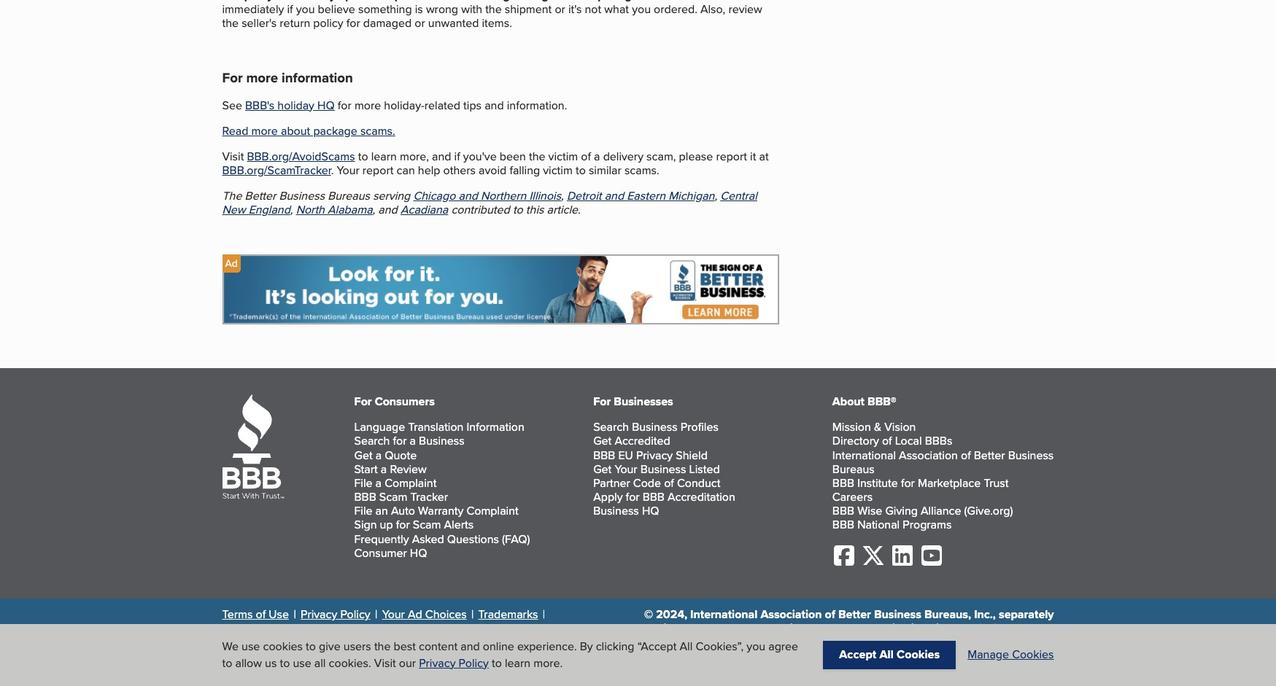 Task type: locate. For each thing, give the bounding box(es) containing it.
2 vertical spatial your
[[382, 606, 405, 623]]

learn left more.
[[505, 655, 531, 672]]

use right the 'we'
[[242, 639, 260, 655]]

get
[[593, 433, 612, 450], [354, 447, 373, 464], [593, 461, 612, 478]]

international up cookies", on the right bottom
[[690, 606, 758, 623]]

your ad choices
[[382, 606, 467, 623]]

0 horizontal spatial ad
[[225, 256, 238, 271]]

1 horizontal spatial for
[[354, 393, 372, 410]]

. inside the visit bbb.org/avoidscams to learn more, and if you've been the victim of a delivery scam, please report it at bbb.org/scamtracker . your report can help others avoid falling victim to similar scams.
[[331, 162, 334, 179]]

complaint
[[385, 475, 437, 492], [467, 503, 519, 520]]

to left this
[[513, 202, 523, 219]]

for businesses link
[[593, 393, 673, 410]]

use left all
[[293, 655, 311, 672]]

1 horizontal spatial scam
[[413, 517, 441, 534]]

central new england link
[[222, 188, 757, 219]]

trust,
[[884, 634, 913, 651]]

policy
[[340, 606, 370, 623], [290, 625, 320, 642], [459, 655, 489, 672]]

0 horizontal spatial learn
[[371, 148, 397, 165]]

1 horizontal spatial bureaus
[[833, 461, 875, 478]]

privacy for privacy policy
[[301, 606, 337, 623]]

or left wrong at the left of the page
[[415, 15, 425, 32]]

institute inside © 2024, international association of better business bureaus, inc., separately incorporated better business bureau organizations in the us, canada and mexico and bbb institute for marketplace trust, inc. all rights reserved. *in canada, trademark(s) of the international association of better business bureaus, used under license.
[[751, 634, 795, 651]]

rights
[[955, 634, 985, 651]]

bureaus, up "rights"
[[925, 606, 971, 623]]

0 vertical spatial learn
[[371, 148, 397, 165]]

if
[[287, 1, 293, 18], [454, 148, 460, 165]]

mexico
[[662, 634, 699, 651]]

for left bureau
[[798, 634, 812, 651]]

0 horizontal spatial .
[[331, 162, 334, 179]]

contact
[[637, 0, 677, 4]]

acadiana link
[[401, 202, 448, 219]]

1 horizontal spatial privacy policy link
[[419, 655, 489, 672]]

you right what
[[632, 1, 651, 18]]

international inside mission & vision directory of local bbbs international association of better business bureaus bbb institute for marketplace trust careers bbb wise giving alliance (give.org) bbb national programs
[[833, 447, 896, 464]]

, left 'detroit' at the top left
[[561, 188, 564, 205]]

institute right cookies", on the right bottom
[[751, 634, 795, 651]]

0 vertical spatial scams.
[[360, 122, 395, 139]]

2 horizontal spatial your
[[615, 461, 638, 478]]

victim right falling
[[548, 148, 578, 165]]

privacy policy to learn more.
[[419, 655, 563, 672]]

1 vertical spatial your
[[615, 461, 638, 478]]

you left believe on the left of the page
[[296, 1, 315, 18]]

shipment
[[505, 1, 552, 18]]

of right '&'
[[882, 433, 892, 450]]

for inside mission & vision directory of local bbbs international association of better business bureaus bbb institute for marketplace trust careers bbb wise giving alliance (give.org) bbb national programs
[[901, 475, 915, 492]]

1 horizontal spatial use
[[293, 655, 311, 672]]

1 horizontal spatial your
[[382, 606, 405, 623]]

more
[[246, 68, 278, 88], [355, 97, 381, 114], [251, 122, 278, 139]]

0 vertical spatial international
[[833, 447, 896, 464]]

victim up illinois
[[543, 162, 573, 179]]

policy up all
[[290, 625, 320, 642]]

. up north alabama link
[[331, 162, 334, 179]]

file down get a quote link
[[354, 475, 373, 492]]

1 vertical spatial hq
[[642, 503, 659, 520]]

your inside the visit bbb.org/avoidscams to learn more, and if you've been the victim of a delivery scam, please report it at bbb.org/scamtracker . your report can help others avoid falling victim to similar scams.
[[337, 162, 360, 179]]

start
[[354, 461, 378, 478]]

privacy for privacy policy to learn more.
[[419, 655, 456, 672]]

local
[[895, 433, 922, 450]]

bbb left wise
[[833, 503, 855, 520]]

file
[[354, 475, 373, 492], [354, 503, 373, 520]]

1 horizontal spatial if
[[454, 148, 460, 165]]

1 vertical spatial bureaus,
[[899, 662, 945, 679]]

0 horizontal spatial report
[[363, 162, 394, 179]]

the better business bureaus serving chicago and northern illinois , detroit and eastern michigan ,
[[222, 188, 720, 205]]

get your business listed link
[[593, 461, 720, 478]]

0 vertical spatial your
[[337, 162, 360, 179]]

your up alabama
[[337, 162, 360, 179]]

scams. inside the visit bbb.org/avoidscams to learn more, and if you've been the victim of a delivery scam, please report it at bbb.org/scamtracker . your report can help others avoid falling victim to similar scams.
[[625, 162, 659, 179]]

hq up package
[[317, 97, 335, 114]]

bbb wise giving alliance (give.org) link
[[833, 503, 1013, 520]]

1 horizontal spatial policy
[[340, 606, 370, 623]]

1 horizontal spatial privacy
[[419, 655, 456, 672]]

conduct
[[677, 475, 721, 492]]

listed
[[689, 461, 720, 478]]

more up 'bbb's'
[[246, 68, 278, 88]]

and inside the visit bbb.org/avoidscams to learn more, and if you've been the victim of a delivery scam, please report it at bbb.org/scamtracker . your report can help others avoid falling victim to similar scams.
[[432, 148, 451, 165]]

for businesses
[[593, 393, 673, 410]]

search up eu
[[593, 419, 629, 436]]

marketplace
[[918, 475, 981, 492], [815, 634, 881, 651]]

a up review
[[410, 433, 416, 450]]

something
[[358, 1, 412, 18]]

for for for more information
[[222, 68, 243, 88]]

business hq link
[[593, 503, 659, 520]]

bureaus right north
[[328, 188, 370, 205]]

0 vertical spatial policy
[[340, 606, 370, 623]]

association up bbb institute for marketplace trust link
[[899, 447, 958, 464]]

manage cookies button
[[968, 647, 1054, 664]]

it's
[[568, 1, 582, 18]]

apply
[[593, 489, 623, 506]]

more down 'bbb's'
[[251, 122, 278, 139]]

use
[[242, 639, 260, 655], [293, 655, 311, 672]]

trademark(s)
[[719, 648, 786, 665]]

1 horizontal spatial all
[[880, 647, 894, 664]]

policy up users
[[340, 606, 370, 623]]

central new england
[[222, 188, 757, 219]]

1 horizontal spatial .
[[632, 0, 635, 4]]

translation
[[408, 419, 464, 436]]

1 vertical spatial privacy
[[301, 606, 337, 623]]

1 vertical spatial visit
[[374, 655, 396, 672]]

bbb.org/avoidscams
[[247, 148, 355, 165]]

1 vertical spatial bureaus
[[833, 461, 875, 478]]

0 horizontal spatial scam
[[379, 489, 408, 506]]

institute up wise
[[858, 475, 898, 492]]

for up giving
[[901, 475, 915, 492]]

association inside mission & vision directory of local bbbs international association of better business bureaus bbb institute for marketplace trust careers bbb wise giving alliance (give.org) bbb national programs
[[899, 447, 958, 464]]

0 horizontal spatial marketplace
[[815, 634, 881, 651]]

scam
[[379, 489, 408, 506], [413, 517, 441, 534]]

better
[[245, 188, 276, 205], [974, 447, 1005, 464], [838, 606, 871, 623], [734, 620, 767, 637], [971, 648, 1004, 665]]

us,
[[969, 620, 988, 637]]

for consumers link
[[354, 393, 435, 410]]

2 horizontal spatial policy
[[459, 655, 489, 672]]

if left you've
[[454, 148, 460, 165]]

visit left our
[[374, 655, 396, 672]]

search inside language translation information search for a business get a quote start a review file a complaint bbb scam tracker file an auto warranty complaint sign up for scam alerts frequently asked questions (faq) consumer hq
[[354, 433, 390, 450]]

learn for more,
[[371, 148, 397, 165]]

0 vertical spatial privacy policy link
[[301, 606, 370, 623]]

0 vertical spatial privacy
[[636, 447, 673, 464]]

a left quote
[[376, 447, 382, 464]]

2 horizontal spatial privacy
[[636, 447, 673, 464]]

2 vertical spatial policy
[[459, 655, 489, 672]]

1 vertical spatial marketplace
[[815, 634, 881, 651]]

with
[[461, 1, 482, 18]]

accept all cookies
[[839, 647, 940, 664]]

north
[[296, 202, 325, 219]]

ad left choices
[[408, 606, 422, 623]]

an
[[376, 503, 388, 520]]

related
[[425, 97, 460, 114]]

search up start
[[354, 433, 390, 450]]

policy right content
[[459, 655, 489, 672]]

please
[[679, 148, 713, 165]]

2 vertical spatial hq
[[410, 545, 427, 562]]

bbb up sign on the bottom left of page
[[354, 489, 376, 506]]

0 vertical spatial scam
[[379, 489, 408, 506]]

directory
[[833, 433, 879, 450]]

detroit
[[567, 188, 602, 205]]

bureaus, down inc.
[[899, 662, 945, 679]]

0 horizontal spatial or
[[415, 15, 425, 32]]

cookies.
[[329, 655, 371, 672]]

&
[[874, 419, 882, 436]]

seller
[[700, 0, 727, 4]]

report left can
[[363, 162, 394, 179]]

your down get accredited link
[[615, 461, 638, 478]]

1 horizontal spatial institute
[[858, 475, 898, 492]]

experience.
[[517, 639, 577, 655]]

learn left more,
[[371, 148, 397, 165]]

help
[[418, 162, 440, 179]]

alabama
[[328, 202, 373, 219]]

more,
[[400, 148, 429, 165]]

0 vertical spatial complaint
[[385, 475, 437, 492]]

1 horizontal spatial visit
[[374, 655, 396, 672]]

for up language
[[354, 393, 372, 410]]

of inside search business profiles get accredited bbb eu privacy shield get your business listed partner code of conduct apply for bbb accreditation business hq
[[664, 475, 674, 492]]

privacy inside search business profiles get accredited bbb eu privacy shield get your business listed partner code of conduct apply for bbb accreditation business hq
[[636, 447, 673, 464]]

read
[[222, 122, 248, 139]]

seller's
[[242, 15, 277, 32]]

for for for consumers
[[354, 393, 372, 410]]

0 horizontal spatial bureaus
[[328, 188, 370, 205]]

wrong
[[426, 1, 458, 18]]

the left the best
[[374, 639, 391, 655]]

2 vertical spatial more
[[251, 122, 278, 139]]

the inside the visit bbb.org/avoidscams to learn more, and if you've been the victim of a delivery scam, please report it at bbb.org/scamtracker . your report can help others avoid falling victim to similar scams.
[[529, 148, 545, 165]]

0 horizontal spatial search
[[354, 433, 390, 450]]

about bbb® link
[[833, 393, 897, 410]]

1 vertical spatial institute
[[751, 634, 795, 651]]

0 vertical spatial .
[[632, 0, 635, 4]]

1 vertical spatial if
[[454, 148, 460, 165]]

0 horizontal spatial hq
[[317, 97, 335, 114]]

1 vertical spatial scams.
[[625, 162, 659, 179]]

or
[[555, 1, 565, 18], [415, 15, 425, 32]]

0 vertical spatial file
[[354, 475, 373, 492]]

0 horizontal spatial institute
[[751, 634, 795, 651]]

0 horizontal spatial visit
[[222, 148, 244, 165]]

the
[[680, 0, 697, 4], [485, 1, 502, 18], [222, 15, 239, 32], [529, 148, 545, 165], [949, 620, 966, 637], [374, 639, 391, 655], [803, 648, 820, 665]]

all right inc.
[[938, 634, 952, 651]]

for right policy
[[346, 15, 360, 32]]

search business profiles link
[[593, 419, 719, 436]]

1 horizontal spatial hq
[[410, 545, 427, 562]]

1 horizontal spatial cookies
[[1012, 647, 1054, 664]]

marketplace inside © 2024, international association of better business bureaus, inc., separately incorporated better business bureau organizations in the us, canada and mexico and bbb institute for marketplace trust, inc. all rights reserved. *in canada, trademark(s) of the international association of better business bureaus, used under license.
[[815, 634, 881, 651]]

england
[[249, 202, 290, 219]]

scams. down see bbb's holiday hq for more holiday-related tips and information. on the left top of page
[[360, 122, 395, 139]]

0 vertical spatial visit
[[222, 148, 244, 165]]

all down incorporated
[[680, 639, 693, 655]]

terms
[[222, 606, 253, 623]]

ad down 'new'
[[225, 256, 238, 271]]

of left under
[[958, 648, 968, 665]]

1 horizontal spatial or
[[555, 1, 565, 18]]

, left north
[[290, 202, 293, 219]]

the
[[222, 188, 242, 205]]

hq down code
[[642, 503, 659, 520]]

1 horizontal spatial marketplace
[[918, 475, 981, 492]]

. right what
[[632, 0, 635, 4]]

if inside the visit bbb.org/avoidscams to learn more, and if you've been the victim of a delivery scam, please report it at bbb.org/scamtracker . your report can help others avoid falling victim to similar scams.
[[454, 148, 460, 165]]

2 horizontal spatial for
[[593, 393, 611, 410]]

for up see
[[222, 68, 243, 88]]

0 vertical spatial ad
[[225, 256, 238, 271]]

1 horizontal spatial learn
[[505, 655, 531, 672]]

report left "it"
[[716, 148, 747, 165]]

accreditation
[[668, 489, 735, 506]]

see
[[222, 97, 242, 114]]

you
[[296, 1, 315, 18], [632, 1, 651, 18], [747, 639, 766, 655]]

bbb right canada,
[[725, 634, 748, 651]]

canada
[[991, 620, 1031, 637]]

1 horizontal spatial scams.
[[625, 162, 659, 179]]

more for for more information
[[246, 68, 278, 88]]

international down bureau
[[823, 648, 890, 665]]

all down "organizations"
[[880, 647, 894, 664]]

1 vertical spatial policy
[[290, 625, 320, 642]]

1 vertical spatial more
[[355, 97, 381, 114]]

visit inside the visit bbb.org/avoidscams to learn more, and if you've been the victim of a delivery scam, please report it at bbb.org/scamtracker . your report can help others avoid falling victim to similar scams.
[[222, 148, 244, 165]]

if right seller's
[[287, 1, 293, 18]]

privacy policy link right our
[[419, 655, 489, 672]]

manage cookies
[[968, 647, 1054, 664]]

bbb inside © 2024, international association of better business bureaus, inc., separately incorporated better business bureau organizations in the us, canada and mexico and bbb institute for marketplace trust, inc. all rights reserved. *in canada, trademark(s) of the international association of better business bureaus, used under license.
[[725, 634, 748, 651]]

all inside © 2024, international association of better business bureaus, inc., separately incorporated better business bureau organizations in the us, canada and mexico and bbb institute for marketplace trust, inc. all rights reserved. *in canada, trademark(s) of the international association of better business bureaus, used under license.
[[938, 634, 952, 651]]

programs
[[903, 517, 952, 534]]

a right start
[[381, 461, 387, 478]]

information
[[467, 419, 524, 436]]

1 horizontal spatial search
[[593, 419, 629, 436]]

association up agree
[[761, 606, 822, 623]]

0 vertical spatial institute
[[858, 475, 898, 492]]

visit inside we use cookies to give users the best content and online experience. by clicking "accept all cookies", you agree to allow us to use all cookies. visit our
[[374, 655, 396, 672]]

privacy policy link up give at the bottom left of page
[[301, 606, 370, 623]]

1 vertical spatial file
[[354, 503, 373, 520]]

the right been
[[529, 148, 545, 165]]

or left it's
[[555, 1, 565, 18]]

1 vertical spatial .
[[331, 162, 334, 179]]

bbb left eu
[[593, 447, 615, 464]]

2 vertical spatial privacy
[[419, 655, 456, 672]]

scams. up the detroit and eastern michigan link
[[625, 162, 659, 179]]

bureaus inside mission & vision directory of local bbbs international association of better business bureaus bbb institute for marketplace trust careers bbb wise giving alliance (give.org) bbb national programs
[[833, 461, 875, 478]]

0 vertical spatial more
[[246, 68, 278, 88]]

of left delivery
[[581, 148, 591, 165]]

0 horizontal spatial if
[[287, 1, 293, 18]]

hq down sign up for scam alerts link
[[410, 545, 427, 562]]

0 horizontal spatial all
[[680, 639, 693, 655]]

international down mission & vision link
[[833, 447, 896, 464]]

1 vertical spatial privacy policy link
[[419, 655, 489, 672]]

hq
[[317, 97, 335, 114], [642, 503, 659, 520], [410, 545, 427, 562]]

you left agree
[[747, 639, 766, 655]]

for inside search business profiles get accredited bbb eu privacy shield get your business listed partner code of conduct apply for bbb accreditation business hq
[[626, 489, 640, 506]]

0 horizontal spatial privacy
[[301, 606, 337, 623]]

of right code
[[664, 475, 674, 492]]

1 horizontal spatial ad
[[408, 606, 422, 623]]

0 horizontal spatial your
[[337, 162, 360, 179]]

search business profiles get accredited bbb eu privacy shield get your business listed partner code of conduct apply for bbb accreditation business hq
[[593, 419, 735, 520]]

0 horizontal spatial policy
[[290, 625, 320, 642]]

bureaus up careers
[[833, 461, 875, 478]]

association down in
[[893, 648, 955, 665]]

delivery
[[603, 148, 644, 165]]

2024,
[[656, 606, 687, 623]]

1 vertical spatial complaint
[[467, 503, 519, 520]]

0 vertical spatial bureaus,
[[925, 606, 971, 623]]

avoid
[[479, 162, 507, 179]]

more left holiday- in the left top of the page
[[355, 97, 381, 114]]

1 vertical spatial learn
[[505, 655, 531, 672]]

inc.
[[916, 634, 935, 651]]

0 vertical spatial hq
[[317, 97, 335, 114]]

visit down read at the left top
[[222, 148, 244, 165]]

0 horizontal spatial complaint
[[385, 475, 437, 492]]

0 vertical spatial marketplace
[[918, 475, 981, 492]]

ad
[[225, 256, 238, 271], [408, 606, 422, 623]]

file left an
[[354, 503, 373, 520]]

business inside mission & vision directory of local bbbs international association of better business bureaus bbb institute for marketplace trust careers bbb wise giving alliance (give.org) bbb national programs
[[1008, 447, 1054, 464]]

for for for businesses
[[593, 393, 611, 410]]

better inside mission & vision directory of local bbbs international association of better business bureaus bbb institute for marketplace trust careers bbb wise giving alliance (give.org) bbb national programs
[[974, 447, 1005, 464]]

2 horizontal spatial you
[[747, 639, 766, 655]]

2 horizontal spatial all
[[938, 634, 952, 651]]

0 vertical spatial association
[[899, 447, 958, 464]]

2 horizontal spatial hq
[[642, 503, 659, 520]]

for up review
[[393, 433, 407, 450]]

read more about package scams.
[[222, 122, 395, 139]]

you inside we use cookies to give users the best content and online experience. by clicking "accept all cookies", you agree to allow us to use all cookies. visit our
[[747, 639, 766, 655]]

business inside language translation information search for a business get a quote start a review file a complaint bbb scam tracker file an auto warranty complaint sign up for scam alerts frequently asked questions (faq) consumer hq
[[419, 433, 465, 450]]

your up the best
[[382, 606, 405, 623]]

bbb.org/avoidscams link
[[247, 148, 355, 165]]

hq inside language translation information search for a business get a quote start a review file a complaint bbb scam tracker file an auto warranty complaint sign up for scam alerts frequently asked questions (faq) consumer hq
[[410, 545, 427, 562]]

0 vertical spatial if
[[287, 1, 293, 18]]

learn inside the visit bbb.org/avoidscams to learn more, and if you've been the victim of a delivery scam, please report it at bbb.org/scamtracker . your report can help others avoid falling victim to similar scams.
[[371, 148, 397, 165]]

immediately
[[222, 1, 284, 18]]



Task type: describe. For each thing, give the bounding box(es) containing it.
ad inside ad link
[[225, 256, 238, 271]]

policy inside trademarks hyperlinking policy
[[290, 625, 320, 642]]

for consumers
[[354, 393, 435, 410]]

auto
[[391, 503, 415, 520]]

believe
[[318, 1, 355, 18]]

apply for bbb accreditation link
[[593, 489, 735, 506]]

careers link
[[833, 489, 873, 506]]

incorporated
[[664, 620, 731, 637]]

for inside . contact the seller immediately if you believe something is wrong with the shipment or it's not what you ordered. also, review the seller's return policy for damaged or unwanted items.
[[346, 15, 360, 32]]

about bbb®
[[833, 393, 897, 410]]

eastern
[[627, 188, 666, 205]]

, left the acadiana
[[373, 202, 375, 219]]

your ad choices link
[[382, 606, 467, 623]]

of left "use"
[[256, 606, 266, 623]]

alerts
[[444, 517, 474, 534]]

to right 'us'
[[280, 655, 290, 672]]

we use cookies to give users the best content and online experience. by clicking "accept all cookies", you agree to allow us to use all cookies. visit our
[[222, 639, 798, 672]]

license.
[[1011, 662, 1054, 679]]

online
[[483, 639, 514, 655]]

all inside accept all cookies button
[[880, 647, 894, 664]]

. inside . contact the seller immediately if you believe something is wrong with the shipment or it's not what you ordered. also, review the seller's return policy for damaged or unwanted items.
[[632, 0, 635, 4]]

eu
[[618, 447, 633, 464]]

1 vertical spatial ad
[[408, 606, 422, 623]]

not
[[585, 1, 601, 18]]

0 horizontal spatial privacy policy link
[[301, 606, 370, 623]]

institute inside mission & vision directory of local bbbs international association of better business bureaus bbb institute for marketplace trust careers bbb wise giving alliance (give.org) bbb national programs
[[858, 475, 898, 492]]

information
[[282, 68, 353, 88]]

of left "organizations"
[[825, 606, 835, 623]]

0 vertical spatial bureaus
[[328, 188, 370, 205]]

new
[[222, 202, 246, 219]]

search inside search business profiles get accredited bbb eu privacy shield get your business listed partner code of conduct apply for bbb accreditation business hq
[[593, 419, 629, 436]]

bbb down directory
[[833, 475, 855, 492]]

1 vertical spatial international
[[690, 606, 758, 623]]

allow
[[235, 655, 262, 672]]

marketplace inside mission & vision directory of local bbbs international association of better business bureaus bbb institute for marketplace trust careers bbb wise giving alliance (give.org) bbb national programs
[[918, 475, 981, 492]]

the left seller's
[[222, 15, 239, 32]]

bbb down get your business listed link on the bottom of the page
[[643, 489, 665, 506]]

separately
[[999, 606, 1054, 623]]

inc.,
[[974, 606, 996, 623]]

scam,
[[647, 148, 676, 165]]

sign up for scam alerts link
[[354, 517, 474, 534]]

in
[[936, 620, 946, 637]]

by
[[580, 639, 593, 655]]

the right with
[[485, 1, 502, 18]]

of right 'bbbs' at right bottom
[[961, 447, 971, 464]]

1 horizontal spatial report
[[716, 148, 747, 165]]

of inside the visit bbb.org/avoidscams to learn more, and if you've been the victim of a delivery scam, please report it at bbb.org/scamtracker . your report can help others avoid falling victim to similar scams.
[[581, 148, 591, 165]]

items.
[[482, 15, 512, 32]]

a inside the visit bbb.org/avoidscams to learn more, and if you've been the victim of a delivery scam, please report it at bbb.org/scamtracker . your report can help others avoid falling victim to similar scams.
[[594, 148, 600, 165]]

trademarks
[[478, 606, 538, 623]]

if inside . contact the seller immediately if you believe something is wrong with the shipment or it's not what you ordered. also, review the seller's return policy for damaged or unwanted items.
[[287, 1, 293, 18]]

users
[[344, 639, 371, 655]]

©
[[644, 606, 653, 623]]

1 horizontal spatial you
[[632, 1, 651, 18]]

your inside search business profiles get accredited bbb eu privacy shield get your business listed partner code of conduct apply for bbb accreditation business hq
[[615, 461, 638, 478]]

0 horizontal spatial you
[[296, 1, 315, 18]]

all inside we use cookies to give users the best content and online experience. by clicking "accept all cookies", you agree to allow us to use all cookies. visit our
[[680, 639, 693, 655]]

bbb image
[[222, 395, 284, 500]]

mission & vision link
[[833, 419, 916, 436]]

mission
[[833, 419, 871, 436]]

mission & vision directory of local bbbs international association of better business bureaus bbb institute for marketplace trust careers bbb wise giving alliance (give.org) bbb national programs
[[833, 419, 1054, 534]]

, left central
[[715, 188, 717, 205]]

bureau
[[820, 620, 859, 637]]

terms of use link
[[222, 606, 289, 623]]

language translation information search for a business get a quote start a review file a complaint bbb scam tracker file an auto warranty complaint sign up for scam alerts frequently asked questions (faq) consumer hq
[[354, 419, 530, 562]]

bbb inside language translation information search for a business get a quote start a review file a complaint bbb scam tracker file an auto warranty complaint sign up for scam alerts frequently asked questions (faq) consumer hq
[[354, 489, 376, 506]]

bbb down careers link at the right
[[833, 517, 855, 534]]

contributed
[[451, 202, 510, 219]]

bbb.org/scamtracker link
[[222, 162, 331, 179]]

to left give at the bottom left of page
[[306, 639, 316, 655]]

© 2024, international association of better business bureaus, inc., separately incorporated better business bureau organizations in the us, canada and mexico and bbb institute for marketplace trust, inc. all rights reserved. *in canada, trademark(s) of the international association of better business bureaus, used under license.
[[644, 606, 1054, 679]]

policy
[[313, 15, 343, 32]]

illinois
[[529, 188, 561, 205]]

hyperlinking
[[222, 625, 287, 642]]

under
[[977, 662, 1008, 679]]

hq inside search business profiles get accredited bbb eu privacy shield get your business listed partner code of conduct apply for bbb accreditation business hq
[[642, 503, 659, 520]]

organizations
[[862, 620, 933, 637]]

reserved.
[[988, 634, 1037, 651]]

0 horizontal spatial scams.
[[360, 122, 395, 139]]

alliance
[[921, 503, 961, 520]]

0 horizontal spatial use
[[242, 639, 260, 655]]

, north alabama , and acadiana
[[290, 202, 448, 219]]

to down trademarks link
[[492, 655, 502, 672]]

package
[[313, 122, 357, 139]]

ad link
[[222, 255, 241, 273]]

canada,
[[673, 648, 716, 665]]

1 file from the top
[[354, 475, 373, 492]]

bbb national programs link
[[833, 517, 952, 534]]

2 vertical spatial international
[[823, 648, 890, 665]]

the right agree
[[803, 648, 820, 665]]

the right in
[[949, 620, 966, 637]]

bbb's holiday hq link
[[245, 97, 335, 114]]

questions
[[447, 531, 499, 548]]

2 cookies from the left
[[1012, 647, 1054, 664]]

quote
[[385, 447, 417, 464]]

1 cookies from the left
[[897, 647, 940, 664]]

for right the up
[[396, 517, 410, 534]]

falling
[[510, 162, 540, 179]]

language translation information link
[[354, 419, 524, 436]]

2 vertical spatial association
[[893, 648, 955, 665]]

"accept
[[638, 639, 677, 655]]

this
[[526, 202, 544, 219]]

serving
[[373, 188, 410, 205]]

1 vertical spatial association
[[761, 606, 822, 623]]

bbb.org/scamtracker
[[222, 162, 331, 179]]

bbb®
[[868, 393, 897, 410]]

central
[[720, 188, 757, 205]]

and inside we use cookies to give users the best content and online experience. by clicking "accept all cookies", you agree to allow us to use all cookies. visit our
[[461, 639, 480, 655]]

partner
[[593, 475, 630, 492]]

trademarks link
[[478, 606, 538, 623]]

clicking
[[596, 639, 635, 655]]

to left "similar"
[[576, 162, 586, 179]]

review
[[729, 1, 762, 18]]

we
[[222, 639, 239, 655]]

policy for privacy policy to learn more.
[[459, 655, 489, 672]]

get a quote link
[[354, 447, 417, 464]]

for up package
[[338, 97, 352, 114]]

choices
[[425, 606, 467, 623]]

a up an
[[376, 475, 382, 492]]

more for read more about package scams.
[[251, 122, 278, 139]]

north alabama link
[[296, 202, 373, 219]]

language
[[354, 419, 405, 436]]

best
[[394, 639, 416, 655]]

consumer hq link
[[354, 545, 427, 562]]

learn for more.
[[505, 655, 531, 672]]

businesses
[[614, 393, 673, 410]]

policy for privacy policy
[[340, 606, 370, 623]]

up
[[380, 517, 393, 534]]

look for it. it's looking out for you. the sign of a better business. click to learn more. trademark of the iabbb used under license image
[[222, 255, 779, 325]]

get inside language translation information search for a business get a quote start a review file a complaint bbb scam tracker file an auto warranty complaint sign up for scam alerts frequently asked questions (faq) consumer hq
[[354, 447, 373, 464]]

the inside we use cookies to give users the best content and online experience. by clicking "accept all cookies", you agree to allow us to use all cookies. visit our
[[374, 639, 391, 655]]

wise
[[858, 503, 882, 520]]

the left seller at the right of page
[[680, 0, 697, 4]]

detroit and eastern michigan link
[[567, 188, 715, 205]]

to left allow
[[222, 655, 232, 672]]

of right trademark(s)
[[789, 648, 800, 665]]

2 file from the top
[[354, 503, 373, 520]]

accept
[[839, 647, 877, 664]]

shield
[[676, 447, 708, 464]]

cookies
[[263, 639, 303, 655]]

for inside © 2024, international association of better business bureaus, inc., separately incorporated better business bureau organizations in the us, canada and mexico and bbb institute for marketplace trust, inc. all rights reserved. *in canada, trademark(s) of the international association of better business bureaus, used under license.
[[798, 634, 812, 651]]

also,
[[701, 1, 726, 18]]

asked
[[412, 531, 444, 548]]

to left can
[[358, 148, 368, 165]]

1 vertical spatial scam
[[413, 517, 441, 534]]



Task type: vqa. For each thing, say whether or not it's contained in the screenshot.
under
yes



